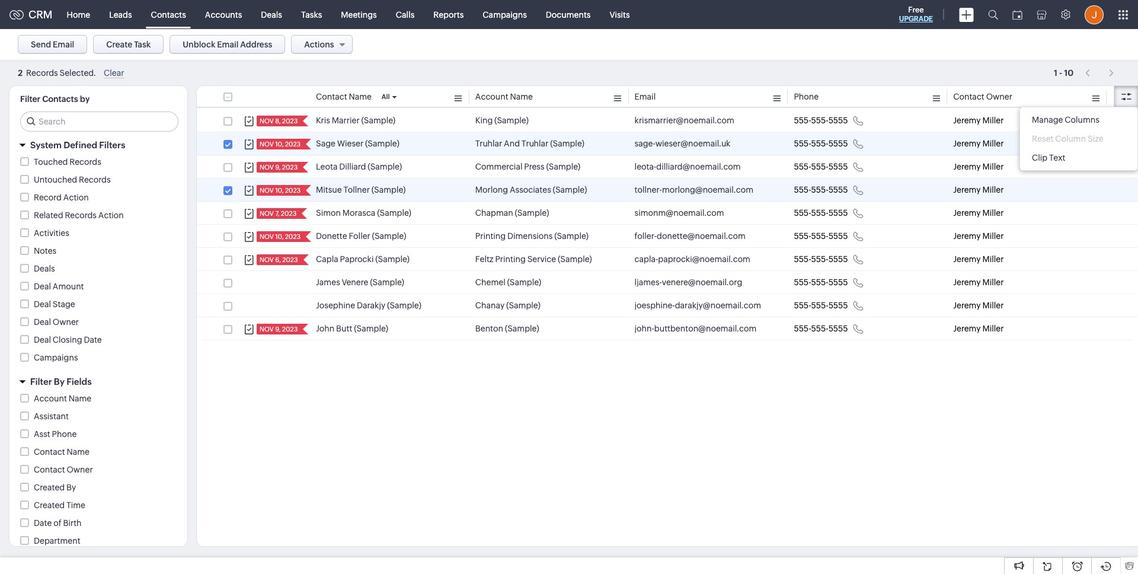 Task type: locate. For each thing, give the bounding box(es) containing it.
campaigns right "reports" link
[[483, 10, 527, 19]]

3 deal from the top
[[34, 317, 51, 327]]

records down record action
[[65, 211, 97, 220]]

create task
[[106, 40, 151, 49]]

josephine darakjy (sample)
[[316, 301, 422, 310]]

9 5555 from the top
[[829, 301, 848, 310]]

nov 7, 2023 link
[[257, 208, 298, 219]]

10, up nov 6, 2023
[[275, 233, 284, 240]]

0 vertical spatial deals
[[261, 10, 282, 19]]

1 nov 10, 2023 from the top
[[260, 141, 301, 148]]

1 vertical spatial printing
[[495, 254, 526, 264]]

row group
[[197, 109, 1139, 340]]

paprocki
[[340, 254, 374, 264]]

4 555-555-5555 from the top
[[794, 185, 848, 195]]

2023 left john
[[282, 326, 298, 333]]

3 555-555-5555 from the top
[[794, 162, 848, 171]]

0 vertical spatial created
[[34, 483, 65, 492]]

miller for morlong@noemail.com
[[983, 185, 1004, 195]]

jeremy for wieser@noemail.uk
[[954, 139, 981, 148]]

0 vertical spatial contact name
[[316, 92, 372, 101]]

deal left stage
[[34, 299, 51, 309]]

2 nov 9, 2023 from the top
[[260, 326, 298, 333]]

3 jeremy from the top
[[954, 162, 981, 171]]

darakjy@noemail.com
[[675, 301, 762, 310]]

(sample) right tollner
[[372, 185, 406, 195]]

8 jeremy from the top
[[954, 278, 981, 287]]

foller-donette@noemail.com
[[635, 231, 746, 241]]

2023 up nov 6, 2023
[[285, 233, 301, 240]]

create task button
[[93, 35, 164, 54]]

2 vertical spatial nov 10, 2023
[[260, 233, 301, 240]]

kris marrier (sample) link
[[316, 114, 396, 126]]

2023 for mitsue
[[285, 187, 301, 194]]

10 555-555-5555 from the top
[[794, 324, 848, 333]]

nov 10, 2023 up nov 6, 2023
[[260, 233, 301, 240]]

0 horizontal spatial contact owner
[[34, 465, 93, 474]]

jeremy miller for darakjy@noemail.com
[[954, 301, 1004, 310]]

1 horizontal spatial date
[[84, 335, 102, 345]]

0 vertical spatial contacts
[[151, 10, 186, 19]]

1 vertical spatial filter
[[30, 377, 52, 387]]

(sample) right wieser
[[365, 139, 400, 148]]

miller for buttbenton@noemail.com
[[983, 324, 1004, 333]]

1 deal from the top
[[34, 282, 51, 291]]

9, for john
[[275, 326, 281, 333]]

home
[[67, 10, 90, 19]]

sage wieser (sample)
[[316, 139, 400, 148]]

1 vertical spatial contact owner
[[34, 465, 93, 474]]

filter by fields
[[30, 377, 92, 387]]

1 vertical spatial nov 9, 2023
[[260, 326, 298, 333]]

records for untouched
[[79, 175, 111, 184]]

0 horizontal spatial account name
[[34, 394, 91, 403]]

miller for paprocki@noemail.com
[[983, 254, 1004, 264]]

created for created by
[[34, 483, 65, 492]]

0 vertical spatial nov 10, 2023
[[260, 141, 301, 148]]

nov 10, 2023 down nov 8, 2023
[[260, 141, 301, 148]]

kris
[[316, 116, 330, 125]]

8 555-555-5555 from the top
[[794, 278, 848, 287]]

0 horizontal spatial by
[[54, 377, 65, 387]]

1 vertical spatial records
[[79, 175, 111, 184]]

2023 inside nov 8, 2023 link
[[282, 117, 298, 125]]

meetings link
[[332, 0, 387, 29]]

5 miller from the top
[[983, 208, 1004, 218]]

1 vertical spatial phone
[[52, 429, 77, 439]]

2023
[[282, 117, 298, 125], [285, 141, 301, 148], [282, 164, 298, 171], [285, 187, 301, 194], [281, 210, 297, 217], [285, 233, 301, 240], [282, 256, 298, 263], [282, 326, 298, 333]]

jeremy
[[954, 116, 981, 125], [954, 139, 981, 148], [954, 162, 981, 171], [954, 185, 981, 195], [954, 208, 981, 218], [954, 231, 981, 241], [954, 254, 981, 264], [954, 278, 981, 287], [954, 301, 981, 310], [954, 324, 981, 333]]

date of birth
[[34, 518, 82, 528]]

0 horizontal spatial truhlar
[[476, 139, 502, 148]]

5555 for darakjy@noemail.com
[[829, 301, 848, 310]]

owner
[[987, 92, 1013, 101], [53, 317, 79, 327], [67, 465, 93, 474]]

0 vertical spatial phone
[[794, 92, 819, 101]]

simonm@noemail.com link
[[635, 207, 724, 219]]

crm link
[[9, 8, 53, 21]]

10 jeremy from the top
[[954, 324, 981, 333]]

nov for simon morasca (sample)
[[260, 210, 274, 217]]

1 horizontal spatial by
[[66, 483, 76, 492]]

john-buttbenton@noemail.com link
[[635, 323, 757, 334]]

1 vertical spatial created
[[34, 501, 65, 510]]

printing down chapman in the top of the page
[[476, 231, 506, 241]]

0 vertical spatial account
[[476, 92, 509, 101]]

send email
[[31, 40, 74, 49]]

created down the created by
[[34, 501, 65, 510]]

1 horizontal spatial action
[[98, 211, 124, 220]]

jeremy miller for wieser@noemail.uk
[[954, 139, 1004, 148]]

1 horizontal spatial truhlar
[[522, 139, 549, 148]]

account name up king (sample) link
[[476, 92, 533, 101]]

john-
[[635, 324, 655, 333]]

555-555-5555 for buttbenton@noemail.com
[[794, 324, 848, 333]]

defined
[[64, 140, 97, 150]]

1 horizontal spatial contacts
[[151, 10, 186, 19]]

(sample) right "press"
[[546, 162, 581, 171]]

2023 right 6, in the left top of the page
[[282, 256, 298, 263]]

name down "asst phone"
[[67, 447, 90, 457]]

ljames-venere@noemail.org
[[635, 278, 743, 287]]

venere
[[342, 278, 369, 287]]

2023 down nov 8, 2023
[[285, 141, 301, 148]]

7 jeremy miller from the top
[[954, 254, 1004, 264]]

jeremy for paprocki@noemail.com
[[954, 254, 981, 264]]

date left of at left bottom
[[34, 518, 52, 528]]

10 jeremy miller from the top
[[954, 324, 1004, 333]]

1 10, from the top
[[275, 141, 284, 148]]

truhlar up "press"
[[522, 139, 549, 148]]

filter for filter contacts by
[[20, 94, 40, 104]]

0 vertical spatial nov 9, 2023 link
[[257, 162, 299, 173]]

10, down nov 8, 2023
[[275, 141, 284, 148]]

9 miller from the top
[[983, 301, 1004, 310]]

3 nov 10, 2023 from the top
[[260, 233, 301, 240]]

4 jeremy miller from the top
[[954, 185, 1004, 195]]

1 vertical spatial campaigns
[[34, 353, 78, 362]]

miller for darakjy@noemail.com
[[983, 301, 1004, 310]]

deal closing date
[[34, 335, 102, 345]]

2 nov 10, 2023 link from the top
[[257, 185, 302, 196]]

system defined filters
[[30, 140, 125, 150]]

upgrade
[[900, 15, 933, 23]]

1 vertical spatial nov 10, 2023
[[260, 187, 301, 194]]

7 5555 from the top
[[829, 254, 848, 264]]

truhlar and truhlar (sample)
[[476, 139, 585, 148]]

printing up chemel (sample) link
[[495, 254, 526, 264]]

nov for leota dilliard (sample)
[[260, 164, 274, 171]]

chemel
[[476, 278, 506, 287]]

1 vertical spatial nov 10, 2023 link
[[257, 185, 302, 196]]

nov 10, 2023 link down nov 8, 2023
[[257, 139, 302, 149]]

0 vertical spatial nov 9, 2023
[[260, 164, 298, 171]]

sage-wieser@noemail.uk
[[635, 139, 731, 148]]

related
[[34, 211, 63, 220]]

2023 inside nov 7, 2023 link
[[281, 210, 297, 217]]

5555 for paprocki@noemail.com
[[829, 254, 848, 264]]

records for touched
[[70, 157, 101, 167]]

7 miller from the top
[[983, 254, 1004, 264]]

3 10, from the top
[[275, 233, 284, 240]]

2 created from the top
[[34, 501, 65, 510]]

2 jeremy miller from the top
[[954, 139, 1004, 148]]

nov 9, 2023 link left john
[[257, 324, 299, 334]]

campaigns down closing
[[34, 353, 78, 362]]

king
[[476, 116, 493, 125]]

(sample) down chanay (sample) link
[[505, 324, 539, 333]]

clip text
[[1033, 153, 1066, 162]]

filter down 2
[[20, 94, 40, 104]]

1 5555 from the top
[[829, 116, 848, 125]]

nov 10, 2023 for mitsue tollner (sample)
[[260, 187, 301, 194]]

deal down deal owner
[[34, 335, 51, 345]]

chapman (sample)
[[476, 208, 549, 218]]

buttbenton@noemail.com
[[655, 324, 757, 333]]

10, for sage
[[275, 141, 284, 148]]

dilliard@noemail.com
[[657, 162, 741, 171]]

4 nov from the top
[[260, 187, 274, 194]]

0 horizontal spatial date
[[34, 518, 52, 528]]

(sample) right paprocki
[[376, 254, 410, 264]]

(sample) up and
[[495, 116, 529, 125]]

9 555-555-5555 from the top
[[794, 301, 848, 310]]

nov 10, 2023 link
[[257, 139, 302, 149], [257, 185, 302, 196], [257, 231, 302, 242]]

1 555-555-5555 from the top
[[794, 116, 848, 125]]

1 vertical spatial account name
[[34, 394, 91, 403]]

miller for wieser@noemail.uk
[[983, 139, 1004, 148]]

0 horizontal spatial deals
[[34, 264, 55, 273]]

records down defined
[[70, 157, 101, 167]]

9, left john
[[275, 326, 281, 333]]

deals down notes
[[34, 264, 55, 273]]

created up 'created time'
[[34, 483, 65, 492]]

2 10, from the top
[[275, 187, 284, 194]]

contacts up 'unblock'
[[151, 10, 186, 19]]

10, up nov 7, 2023
[[275, 187, 284, 194]]

nov for capla paprocki (sample)
[[260, 256, 274, 263]]

created by
[[34, 483, 76, 492]]

account name down filter by fields
[[34, 394, 91, 403]]

1 jeremy miller from the top
[[954, 116, 1004, 125]]

6 555-555-5555 from the top
[[794, 231, 848, 241]]

records
[[26, 68, 58, 78]]

(sample) inside "link"
[[553, 185, 587, 195]]

0 vertical spatial records
[[70, 157, 101, 167]]

1 9, from the top
[[275, 164, 281, 171]]

by up the time
[[66, 483, 76, 492]]

nov for mitsue tollner (sample)
[[260, 187, 274, 194]]

0 vertical spatial 10,
[[275, 141, 284, 148]]

nov 8, 2023
[[260, 117, 298, 125]]

calendar image
[[1013, 10, 1023, 19]]

0 horizontal spatial account
[[34, 394, 67, 403]]

sage
[[316, 139, 336, 148]]

unblock email address
[[183, 40, 272, 49]]

3 miller from the top
[[983, 162, 1004, 171]]

8 miller from the top
[[983, 278, 1004, 287]]

email right send
[[53, 40, 74, 49]]

2023 up nov 7, 2023
[[285, 187, 301, 194]]

simon morasca (sample)
[[316, 208, 412, 218]]

1 horizontal spatial email
[[217, 40, 239, 49]]

0 horizontal spatial contact name
[[34, 447, 90, 457]]

2 nov from the top
[[260, 141, 274, 148]]

(sample) down darakjy
[[354, 324, 388, 333]]

9,
[[275, 164, 281, 171], [275, 326, 281, 333]]

jeremy miller for donette@noemail.com
[[954, 231, 1004, 241]]

2 vertical spatial nov 10, 2023 link
[[257, 231, 302, 242]]

1 nov 9, 2023 from the top
[[260, 164, 298, 171]]

10, for donette
[[275, 233, 284, 240]]

contact name down "asst phone"
[[34, 447, 90, 457]]

6 5555 from the top
[[829, 231, 848, 241]]

555-555-5555 for morlong@noemail.com
[[794, 185, 848, 195]]

3 nov 10, 2023 link from the top
[[257, 231, 302, 242]]

4 deal from the top
[[34, 335, 51, 345]]

1 vertical spatial action
[[98, 211, 124, 220]]

-
[[1060, 68, 1063, 77]]

5555 for dilliard@noemail.com
[[829, 162, 848, 171]]

4 miller from the top
[[983, 185, 1004, 195]]

1 nov 9, 2023 link from the top
[[257, 162, 299, 173]]

account
[[476, 92, 509, 101], [34, 394, 67, 403]]

nov 9, 2023
[[260, 164, 298, 171], [260, 326, 298, 333]]

3 5555 from the top
[[829, 162, 848, 171]]

account up king at the left
[[476, 92, 509, 101]]

555-555-5555 for darakjy@noemail.com
[[794, 301, 848, 310]]

0 horizontal spatial contacts
[[42, 94, 78, 104]]

by
[[54, 377, 65, 387], [66, 483, 76, 492]]

1 horizontal spatial deals
[[261, 10, 282, 19]]

(sample) right the dilliard on the left top
[[368, 162, 402, 171]]

0 vertical spatial campaigns
[[483, 10, 527, 19]]

kris marrier (sample)
[[316, 116, 396, 125]]

3 jeremy miller from the top
[[954, 162, 1004, 171]]

clip
[[1033, 153, 1048, 162]]

1 vertical spatial by
[[66, 483, 76, 492]]

9 jeremy miller from the top
[[954, 301, 1004, 310]]

leads link
[[100, 0, 142, 29]]

2 miller from the top
[[983, 139, 1004, 148]]

1 horizontal spatial account name
[[476, 92, 533, 101]]

and
[[504, 139, 520, 148]]

6 jeremy miller from the top
[[954, 231, 1004, 241]]

7 jeremy from the top
[[954, 254, 981, 264]]

1 vertical spatial deals
[[34, 264, 55, 273]]

jeremy for dilliard@noemail.com
[[954, 162, 981, 171]]

10 miller from the top
[[983, 324, 1004, 333]]

0 vertical spatial filter
[[20, 94, 40, 104]]

contacts left by
[[42, 94, 78, 104]]

4 jeremy from the top
[[954, 185, 981, 195]]

1 nov from the top
[[260, 117, 274, 125]]

1 nov 10, 2023 link from the top
[[257, 139, 302, 149]]

2023 right 7, at the top
[[281, 210, 297, 217]]

text
[[1050, 153, 1066, 162]]

manage columns
[[1033, 115, 1100, 125]]

contact name up 'marrier'
[[316, 92, 372, 101]]

(sample) up printing dimensions (sample)
[[515, 208, 549, 218]]

untouched
[[34, 175, 77, 184]]

by inside dropdown button
[[54, 377, 65, 387]]

email for send
[[53, 40, 74, 49]]

morlong@noemail.com
[[662, 185, 754, 195]]

(sample) down feltz printing service (sample)
[[507, 278, 542, 287]]

deals up 'address' on the left top of the page
[[261, 10, 282, 19]]

filter inside dropdown button
[[30, 377, 52, 387]]

press
[[524, 162, 545, 171]]

2023 inside nov 6, 2023 link
[[282, 256, 298, 263]]

0 horizontal spatial campaigns
[[34, 353, 78, 362]]

send
[[31, 40, 51, 49]]

printing dimensions (sample)
[[476, 231, 589, 241]]

reports link
[[424, 0, 473, 29]]

1 miller from the top
[[983, 116, 1004, 125]]

by for filter
[[54, 377, 65, 387]]

5 nov from the top
[[260, 210, 274, 217]]

jeremy miller for morlong@noemail.com
[[954, 185, 1004, 195]]

nov 10, 2023 up nov 7, 2023
[[260, 187, 301, 194]]

10 5555 from the top
[[829, 324, 848, 333]]

deal up deal stage
[[34, 282, 51, 291]]

3 nov from the top
[[260, 164, 274, 171]]

2 vertical spatial 10,
[[275, 233, 284, 240]]

2 9, from the top
[[275, 326, 281, 333]]

nov 10, 2023 link for sage
[[257, 139, 302, 149]]

555-555-5555 for venere@noemail.org
[[794, 278, 848, 287]]

action up related records action
[[63, 193, 89, 202]]

10, for mitsue
[[275, 187, 284, 194]]

miller for donette@noemail.com
[[983, 231, 1004, 241]]

2023 for john
[[282, 326, 298, 333]]

7 nov from the top
[[260, 256, 274, 263]]

records down touched records on the left top of the page
[[79, 175, 111, 184]]

address
[[240, 40, 272, 49]]

0 vertical spatial 9,
[[275, 164, 281, 171]]

nov 9, 2023 down nov 8, 2023
[[260, 164, 298, 171]]

nov 9, 2023 link down nov 8, 2023 link
[[257, 162, 299, 173]]

555-555-5555 for dilliard@noemail.com
[[794, 162, 848, 171]]

5555 for morlong@noemail.com
[[829, 185, 848, 195]]

2 vertical spatial owner
[[67, 465, 93, 474]]

filters
[[99, 140, 125, 150]]

1 vertical spatial contacts
[[42, 94, 78, 104]]

6 jeremy from the top
[[954, 231, 981, 241]]

system
[[30, 140, 62, 150]]

action down untouched records
[[98, 211, 124, 220]]

6 nov from the top
[[260, 233, 274, 240]]

2 nov 9, 2023 link from the top
[[257, 324, 299, 334]]

0 horizontal spatial email
[[53, 40, 74, 49]]

stage
[[53, 299, 75, 309]]

nov 10, 2023 link up nov 7, 2023
[[257, 185, 302, 196]]

all
[[382, 93, 390, 100]]

feltz printing service (sample) link
[[476, 253, 592, 265]]

2023 for sage
[[285, 141, 301, 148]]

1 vertical spatial 9,
[[275, 326, 281, 333]]

mitsue
[[316, 185, 342, 195]]

8 5555 from the top
[[829, 278, 848, 287]]

email inside button
[[217, 40, 239, 49]]

nov 10, 2023
[[260, 141, 301, 148], [260, 187, 301, 194], [260, 233, 301, 240]]

truhlar
[[476, 139, 502, 148], [522, 139, 549, 148]]

0 vertical spatial nov 10, 2023 link
[[257, 139, 302, 149]]

capla paprocki (sample) link
[[316, 253, 410, 265]]

email inside button
[[53, 40, 74, 49]]

filter up assistant
[[30, 377, 52, 387]]

unblock email address button
[[170, 35, 285, 54]]

(sample) right associates
[[553, 185, 587, 195]]

5555 for donette@noemail.com
[[829, 231, 848, 241]]

4 5555 from the top
[[829, 185, 848, 195]]

morlong associates (sample) link
[[476, 184, 587, 196]]

dilliard
[[339, 162, 366, 171]]

0 vertical spatial owner
[[987, 92, 1013, 101]]

by left fields at the left
[[54, 377, 65, 387]]

printing
[[476, 231, 506, 241], [495, 254, 526, 264]]

by for created
[[66, 483, 76, 492]]

0 vertical spatial contact owner
[[954, 92, 1013, 101]]

row group containing kris marrier (sample)
[[197, 109, 1139, 340]]

8 jeremy miller from the top
[[954, 278, 1004, 287]]

deal down deal stage
[[34, 317, 51, 327]]

(sample) up commercial press (sample) link
[[550, 139, 585, 148]]

0 horizontal spatial action
[[63, 193, 89, 202]]

ljames-venere@noemail.org link
[[635, 276, 743, 288]]

2 jeremy from the top
[[954, 139, 981, 148]]

2 vertical spatial records
[[65, 211, 97, 220]]

9, down 8,
[[275, 164, 281, 171]]

manage
[[1033, 115, 1064, 125]]

2 555-555-5555 from the top
[[794, 139, 848, 148]]

0 vertical spatial account name
[[476, 92, 533, 101]]

date right closing
[[84, 335, 102, 345]]

0 vertical spatial by
[[54, 377, 65, 387]]

nov 10, 2023 link for mitsue
[[257, 185, 302, 196]]

navigation
[[1080, 64, 1121, 81]]

asst phone
[[34, 429, 77, 439]]

1 vertical spatial nov 9, 2023 link
[[257, 324, 299, 334]]

1 vertical spatial 10,
[[275, 187, 284, 194]]

nov 9, 2023 for leota dilliard (sample)
[[260, 164, 298, 171]]

chanay (sample)
[[476, 301, 541, 310]]

account up assistant
[[34, 394, 67, 403]]

5555 for buttbenton@noemail.com
[[829, 324, 848, 333]]

donette
[[316, 231, 347, 241]]

butt
[[336, 324, 352, 333]]

email left 'address' on the left top of the page
[[217, 40, 239, 49]]

9 jeremy from the top
[[954, 301, 981, 310]]

nov 10, 2023 link up nov 6, 2023
[[257, 231, 302, 242]]

2 nov 10, 2023 from the top
[[260, 187, 301, 194]]

2023 left leota
[[282, 164, 298, 171]]

8 nov from the top
[[260, 326, 274, 333]]

1 created from the top
[[34, 483, 65, 492]]

2023 right 8,
[[282, 117, 298, 125]]

joesphine-
[[635, 301, 675, 310]]

5 555-555-5555 from the top
[[794, 208, 848, 218]]

nov 9, 2023 left john
[[260, 326, 298, 333]]

7 555-555-5555 from the top
[[794, 254, 848, 264]]

deals
[[261, 10, 282, 19], [34, 264, 55, 273]]

truhlar left and
[[476, 139, 502, 148]]

jeremy for venere@noemail.org
[[954, 278, 981, 287]]

2 deal from the top
[[34, 299, 51, 309]]

nov for donette foller (sample)
[[260, 233, 274, 240]]

touched
[[34, 157, 68, 167]]

6 miller from the top
[[983, 231, 1004, 241]]

2 5555 from the top
[[829, 139, 848, 148]]

email up krismarrier@noemail.com
[[635, 92, 656, 101]]



Task type: vqa. For each thing, say whether or not it's contained in the screenshot.
the Notes LINK
no



Task type: describe. For each thing, give the bounding box(es) containing it.
2023 for kris
[[282, 117, 298, 125]]

(sample) down all
[[361, 116, 396, 125]]

tollner-morlong@noemail.com
[[635, 185, 754, 195]]

accounts
[[205, 10, 242, 19]]

calls
[[396, 10, 415, 19]]

accounts link
[[196, 0, 252, 29]]

james venere (sample)
[[316, 278, 404, 287]]

simon
[[316, 208, 341, 218]]

1 vertical spatial date
[[34, 518, 52, 528]]

krismarrier@noemail.com link
[[635, 114, 735, 126]]

simonm@noemail.com
[[635, 208, 724, 218]]

chanay (sample) link
[[476, 299, 541, 311]]

nov 10, 2023 for donette foller (sample)
[[260, 233, 301, 240]]

2 horizontal spatial email
[[635, 92, 656, 101]]

5555 for wieser@noemail.uk
[[829, 139, 848, 148]]

james venere (sample) link
[[316, 276, 404, 288]]

time
[[66, 501, 85, 510]]

deal owner
[[34, 317, 79, 327]]

capla-paprocki@noemail.com link
[[635, 253, 751, 265]]

1 vertical spatial contact name
[[34, 447, 90, 457]]

2023 for capla
[[282, 256, 298, 263]]

truhlar and truhlar (sample) link
[[476, 138, 585, 149]]

2023 for donette
[[285, 233, 301, 240]]

ljames-
[[635, 278, 662, 287]]

2 records selected.
[[18, 68, 96, 78]]

tollner-morlong@noemail.com link
[[635, 184, 754, 196]]

name up 'kris marrier (sample)'
[[349, 92, 372, 101]]

555-555-5555 for paprocki@noemail.com
[[794, 254, 848, 264]]

deal amount
[[34, 282, 84, 291]]

search image
[[989, 9, 999, 20]]

filter by fields button
[[9, 371, 187, 392]]

jeremy miller for paprocki@noemail.com
[[954, 254, 1004, 264]]

jeremy miller for dilliard@noemail.com
[[954, 162, 1004, 171]]

nov 9, 2023 link for john
[[257, 324, 299, 334]]

6,
[[275, 256, 281, 263]]

feltz
[[476, 254, 494, 264]]

filter for filter by fields
[[30, 377, 52, 387]]

email for unblock
[[217, 40, 239, 49]]

0 vertical spatial printing
[[476, 231, 506, 241]]

tasks
[[301, 10, 322, 19]]

commercial press (sample)
[[476, 162, 581, 171]]

feltz printing service (sample)
[[476, 254, 592, 264]]

nov 10, 2023 link for donette
[[257, 231, 302, 242]]

10
[[1065, 68, 1074, 77]]

chemel (sample) link
[[476, 276, 542, 288]]

1 vertical spatial account
[[34, 394, 67, 403]]

created time
[[34, 501, 85, 510]]

create menu image
[[960, 7, 974, 22]]

deal for deal stage
[[34, 299, 51, 309]]

records for related
[[65, 211, 97, 220]]

benton (sample)
[[476, 324, 539, 333]]

jeremy for buttbenton@noemail.com
[[954, 324, 981, 333]]

(sample) right service at the top
[[558, 254, 592, 264]]

deal for deal closing date
[[34, 335, 51, 345]]

2023 for simon
[[281, 210, 297, 217]]

profile element
[[1078, 0, 1111, 29]]

foller-donette@noemail.com link
[[635, 230, 746, 242]]

john butt (sample) link
[[316, 323, 388, 334]]

nov for sage wieser (sample)
[[260, 141, 274, 148]]

555-555-5555 for donette@noemail.com
[[794, 231, 848, 241]]

deal for deal owner
[[34, 317, 51, 327]]

amount
[[53, 282, 84, 291]]

name up king (sample) link
[[510, 92, 533, 101]]

nov for john butt (sample)
[[260, 326, 274, 333]]

deals link
[[252, 0, 292, 29]]

leota dilliard (sample) link
[[316, 161, 402, 173]]

birth
[[63, 518, 82, 528]]

leota
[[316, 162, 338, 171]]

deal for deal amount
[[34, 282, 51, 291]]

tasks link
[[292, 0, 332, 29]]

jeremy for morlong@noemail.com
[[954, 185, 981, 195]]

5 jeremy miller from the top
[[954, 208, 1004, 218]]

associates
[[510, 185, 551, 195]]

nov 9, 2023 link for leota
[[257, 162, 299, 173]]

chemel (sample)
[[476, 278, 542, 287]]

logo image
[[9, 10, 24, 19]]

leota-dilliard@noemail.com
[[635, 162, 741, 171]]

by
[[80, 94, 90, 104]]

leads
[[109, 10, 132, 19]]

capla-
[[635, 254, 659, 264]]

(sample) right foller at the top
[[372, 231, 406, 241]]

jeremy miller for buttbenton@noemail.com
[[954, 324, 1004, 333]]

leota-dilliard@noemail.com link
[[635, 161, 741, 173]]

simon morasca (sample) link
[[316, 207, 412, 219]]

james
[[316, 278, 340, 287]]

wieser
[[337, 139, 364, 148]]

record action
[[34, 193, 89, 202]]

calls link
[[387, 0, 424, 29]]

joesphine-darakjy@noemail.com
[[635, 301, 762, 310]]

leota-
[[635, 162, 657, 171]]

0 horizontal spatial phone
[[52, 429, 77, 439]]

created for created time
[[34, 501, 65, 510]]

create
[[106, 40, 132, 49]]

capla paprocki (sample)
[[316, 254, 410, 264]]

create menu element
[[952, 0, 982, 29]]

task
[[134, 40, 151, 49]]

visits
[[610, 10, 630, 19]]

chanay
[[476, 301, 505, 310]]

krismarrier@noemail.com
[[635, 116, 735, 125]]

1 horizontal spatial contact name
[[316, 92, 372, 101]]

2 truhlar from the left
[[522, 139, 549, 148]]

nov 9, 2023 for john butt (sample)
[[260, 326, 298, 333]]

free
[[909, 5, 924, 14]]

1 horizontal spatial phone
[[794, 92, 819, 101]]

(sample) up service at the top
[[555, 231, 589, 241]]

miller for dilliard@noemail.com
[[983, 162, 1004, 171]]

5555 for venere@noemail.org
[[829, 278, 848, 287]]

wieser@noemail.uk
[[656, 139, 731, 148]]

1 - 10
[[1054, 68, 1074, 77]]

deal stage
[[34, 299, 75, 309]]

free upgrade
[[900, 5, 933, 23]]

king (sample)
[[476, 116, 529, 125]]

1 vertical spatial owner
[[53, 317, 79, 327]]

0 vertical spatial date
[[84, 335, 102, 345]]

actions
[[304, 40, 334, 49]]

(sample) up darakjy
[[370, 278, 404, 287]]

1 truhlar from the left
[[476, 139, 502, 148]]

(sample) down chemel (sample) link
[[507, 301, 541, 310]]

nov for kris marrier (sample)
[[260, 117, 274, 125]]

jeremy for darakjy@noemail.com
[[954, 301, 981, 310]]

1 jeremy from the top
[[954, 116, 981, 125]]

miller for venere@noemail.org
[[983, 278, 1004, 287]]

Search text field
[[21, 112, 178, 131]]

commercial
[[476, 162, 523, 171]]

send email button
[[18, 35, 87, 54]]

morlong associates (sample)
[[476, 185, 587, 195]]

1 horizontal spatial contact owner
[[954, 92, 1013, 101]]

selected.
[[60, 68, 96, 78]]

printing dimensions (sample) link
[[476, 230, 589, 242]]

benton
[[476, 324, 504, 333]]

9, for leota
[[275, 164, 281, 171]]

josephine darakjy (sample) link
[[316, 299, 422, 311]]

name down fields at the left
[[69, 394, 91, 403]]

(sample) right morasca
[[377, 208, 412, 218]]

5 5555 from the top
[[829, 208, 848, 218]]

morlong
[[476, 185, 508, 195]]

2023 for leota
[[282, 164, 298, 171]]

profile image
[[1085, 5, 1104, 24]]

5 jeremy from the top
[[954, 208, 981, 218]]

department
[[34, 536, 80, 546]]

nov 10, 2023 for sage wieser (sample)
[[260, 141, 301, 148]]

1 horizontal spatial campaigns
[[483, 10, 527, 19]]

jeremy for donette@noemail.com
[[954, 231, 981, 241]]

of
[[53, 518, 61, 528]]

chapman (sample) link
[[476, 207, 549, 219]]

555-555-5555 for wieser@noemail.uk
[[794, 139, 848, 148]]

2
[[18, 68, 23, 78]]

0 vertical spatial action
[[63, 193, 89, 202]]

jeremy miller for venere@noemail.org
[[954, 278, 1004, 287]]

paprocki@noemail.com
[[659, 254, 751, 264]]

(sample) right darakjy
[[387, 301, 422, 310]]

campaigns link
[[473, 0, 537, 29]]

search element
[[982, 0, 1006, 29]]

1 horizontal spatial account
[[476, 92, 509, 101]]



